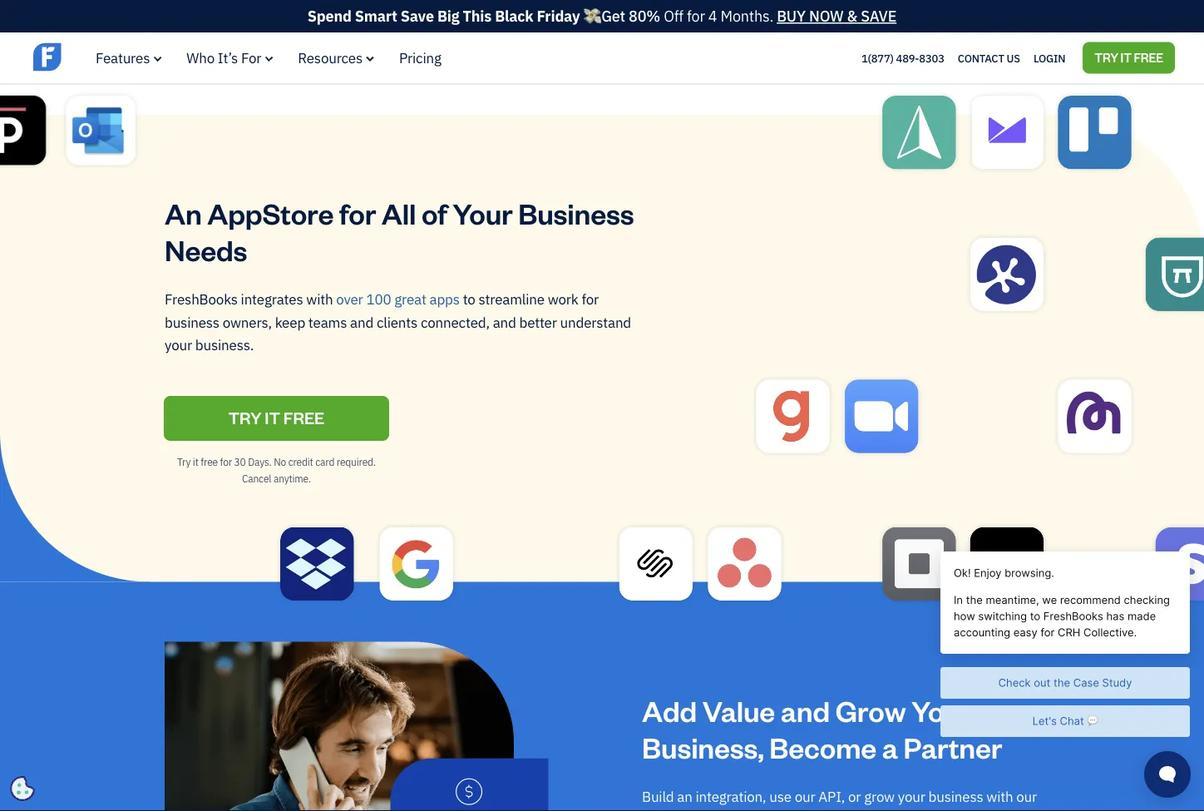 Task type: locate. For each thing, give the bounding box(es) containing it.
and left grow
[[781, 692, 830, 729]]

free
[[526, 24, 544, 37], [201, 455, 218, 469]]

credit
[[614, 24, 639, 37], [288, 455, 313, 469]]

1 horizontal spatial of
[[900, 810, 912, 811]]

1 horizontal spatial credit
[[614, 24, 639, 37]]

1 horizontal spatial your
[[912, 692, 972, 729]]

30 left '💸'
[[560, 24, 572, 37]]

1(877)
[[862, 51, 894, 65]]

0 vertical spatial free
[[526, 24, 544, 37]]

1 vertical spatial business
[[929, 787, 984, 806]]

💸
[[584, 6, 598, 26]]

0 vertical spatial of
[[422, 194, 447, 232]]

1 horizontal spatial card
[[641, 24, 660, 37]]

login link
[[1034, 47, 1066, 69]]

cancel
[[568, 40, 597, 53], [242, 472, 271, 485]]

credit down free on the left bottom of page
[[288, 455, 313, 469]]

0 horizontal spatial 30
[[234, 455, 246, 469]]

0 horizontal spatial cancel
[[242, 472, 271, 485]]

1 vertical spatial of
[[900, 810, 912, 811]]

for left 4
[[687, 6, 705, 26]]

0 horizontal spatial no
[[274, 455, 286, 469]]

your
[[453, 194, 513, 232], [912, 692, 972, 729]]

business up affiliate
[[929, 787, 984, 806]]

reap
[[793, 810, 820, 811]]

30 down try at the left of page
[[234, 455, 246, 469]]

business inside to streamline work for business owners, keep teams and clients connected, and better understand your business.
[[165, 313, 220, 331]]

2 horizontal spatial try
[[1095, 49, 1119, 65]]

free
[[284, 407, 325, 428]]

1 horizontal spatial no
[[600, 24, 612, 37]]

streamline
[[479, 290, 545, 308]]

dialog
[[0, 0, 1205, 811]]

1 vertical spatial card
[[315, 455, 335, 469]]

no right '💸'
[[600, 24, 612, 37]]

free
[[1134, 49, 1164, 65]]

contact us link
[[958, 47, 1021, 69]]

1 vertical spatial your
[[898, 787, 926, 806]]

1 horizontal spatial days.
[[574, 24, 597, 37]]

0 vertical spatial your
[[165, 335, 192, 354]]

0 horizontal spatial days.
[[248, 455, 272, 469]]

it
[[519, 24, 524, 37], [1121, 49, 1132, 65], [193, 455, 199, 469]]

business,
[[642, 728, 764, 766]]

2 horizontal spatial our
[[1017, 787, 1037, 806]]

with
[[306, 290, 333, 308], [987, 787, 1014, 806]]

of
[[422, 194, 447, 232], [900, 810, 912, 811]]

100
[[366, 290, 391, 308]]

&
[[847, 6, 858, 26]]

who it's for link
[[187, 49, 273, 67]]

2 horizontal spatial it
[[1121, 49, 1132, 65]]

1 vertical spatial no
[[274, 455, 286, 469]]

0 vertical spatial 30
[[560, 24, 572, 37]]

0 horizontal spatial business
[[165, 313, 220, 331]]

0 vertical spatial your
[[453, 194, 513, 232]]

for down try at the left of page
[[220, 455, 232, 469]]

1 vertical spatial with
[[987, 787, 1014, 806]]

of right rewards
[[900, 810, 912, 811]]

0 vertical spatial days.
[[574, 24, 597, 37]]

to streamline work for business owners, keep teams and clients connected, and better understand your business.
[[165, 290, 631, 354]]

to
[[463, 290, 476, 308]]

days.
[[574, 24, 597, 37], [248, 455, 272, 469]]

0 horizontal spatial try
[[177, 455, 191, 469]]

0 vertical spatial try it free for 30 days. no credit card required. cancel anytime.
[[503, 24, 702, 53]]

free left '💸'
[[526, 24, 544, 37]]

anytime. down get
[[599, 40, 637, 53]]

or
[[774, 810, 789, 811]]

for left all
[[339, 194, 376, 232]]

the
[[824, 810, 844, 811]]

1 horizontal spatial required.
[[662, 24, 702, 37]]

your right grow
[[898, 787, 926, 806]]

0 horizontal spatial card
[[315, 455, 335, 469]]

an
[[165, 194, 202, 232]]

1 vertical spatial credit
[[288, 455, 313, 469]]

1 vertical spatial free
[[201, 455, 218, 469]]

try it free for 30 days. no credit card required. cancel anytime.
[[503, 24, 702, 53], [177, 455, 376, 485]]

1 horizontal spatial anytime.
[[599, 40, 637, 53]]

0 horizontal spatial of
[[422, 194, 447, 232]]

1 horizontal spatial try
[[503, 24, 516, 37]]

1(877) 489-8303
[[862, 51, 945, 65]]

0 horizontal spatial your
[[453, 194, 513, 232]]

0 vertical spatial credit
[[614, 24, 639, 37]]

it
[[265, 407, 280, 428]]

0 horizontal spatial with
[[306, 290, 333, 308]]

over
[[336, 290, 363, 308]]

2 horizontal spatial and
[[781, 692, 830, 729]]

free down try it free link on the left
[[201, 455, 218, 469]]

connected,
[[421, 313, 490, 331]]

1 horizontal spatial cancel
[[568, 40, 597, 53]]

your left business.
[[165, 335, 192, 354]]

with up teams
[[306, 290, 333, 308]]

days. left get
[[574, 24, 597, 37]]

anytime. down free on the left bottom of page
[[274, 472, 311, 485]]

and down streamline
[[493, 313, 516, 331]]

and down over
[[350, 313, 374, 331]]

0 vertical spatial it
[[519, 24, 524, 37]]

days. down it
[[248, 455, 272, 469]]

freshbooks logo image
[[33, 41, 162, 73]]

who
[[187, 49, 215, 67]]

features
[[96, 49, 150, 67]]

1 horizontal spatial with
[[987, 787, 1014, 806]]

no
[[600, 24, 612, 37], [274, 455, 286, 469]]

0 horizontal spatial it
[[193, 455, 199, 469]]

0 horizontal spatial free
[[201, 455, 218, 469]]

of right all
[[422, 194, 447, 232]]

grow
[[864, 787, 895, 806]]

1 horizontal spatial business
[[929, 787, 984, 806]]

0 horizontal spatial your
[[165, 335, 192, 354]]

2 vertical spatial it
[[193, 455, 199, 469]]

0 vertical spatial business
[[165, 313, 220, 331]]

try
[[503, 24, 516, 37], [1095, 49, 1119, 65], [177, 455, 191, 469]]

1 vertical spatial anytime.
[[274, 472, 311, 485]]

1 vertical spatial 30
[[234, 455, 246, 469]]

1 vertical spatial try it free for 30 days. no credit card required. cancel anytime.
[[177, 455, 376, 485]]

with inside build an integration, use our api, or grow your business with our accounting program. or reap the rewards of our affiliate an
[[987, 787, 1014, 806]]

1 horizontal spatial your
[[898, 787, 926, 806]]

buy
[[777, 6, 806, 26]]

for inside an appstore for all of your business needs
[[339, 194, 376, 232]]

your inside build an integration, use our api, or grow your business with our accounting program. or reap the rewards of our affiliate an
[[898, 787, 926, 806]]

1 vertical spatial your
[[912, 692, 972, 729]]

required.
[[662, 24, 702, 37], [337, 455, 376, 469]]

0 vertical spatial card
[[641, 24, 660, 37]]

1 vertical spatial days.
[[248, 455, 272, 469]]

of inside an appstore for all of your business needs
[[422, 194, 447, 232]]

0 horizontal spatial anytime.
[[274, 472, 311, 485]]

business down freshbooks
[[165, 313, 220, 331]]

anytime.
[[599, 40, 637, 53], [274, 472, 311, 485]]

owners,
[[223, 313, 272, 331]]

cancel down '💸'
[[568, 40, 597, 53]]

card
[[641, 24, 660, 37], [315, 455, 335, 469]]

card left off
[[641, 24, 660, 37]]

for up understand
[[582, 290, 599, 308]]

become
[[770, 728, 877, 766]]

value
[[703, 692, 775, 729]]

all
[[382, 194, 416, 232]]

for
[[241, 49, 261, 67]]

a
[[882, 728, 898, 766]]

try it free
[[1095, 49, 1164, 65]]

spend smart save big this black friday 💸 get 80% off for 4 months. buy now & save
[[308, 6, 897, 26]]

business inside build an integration, use our api, or grow your business with our accounting program. or reap the rewards of our affiliate an
[[929, 787, 984, 806]]

1 vertical spatial required.
[[337, 455, 376, 469]]

and
[[350, 313, 374, 331], [493, 313, 516, 331], [781, 692, 830, 729]]

with up affiliate
[[987, 787, 1014, 806]]

1 horizontal spatial our
[[916, 810, 936, 811]]

cancel down try at the left of page
[[242, 472, 271, 485]]

4
[[709, 6, 717, 26]]

card down free on the left bottom of page
[[315, 455, 335, 469]]

use
[[770, 787, 792, 806]]

0 horizontal spatial required.
[[337, 455, 376, 469]]

credit right '💸'
[[614, 24, 639, 37]]

1 horizontal spatial it
[[519, 24, 524, 37]]

0 horizontal spatial try it free for 30 days. no credit card required. cancel anytime.
[[177, 455, 376, 485]]

login
[[1034, 51, 1066, 65]]

no down try it free link on the left
[[274, 455, 286, 469]]

30
[[560, 24, 572, 37], [234, 455, 246, 469]]

affiliate
[[939, 810, 987, 811]]

our
[[795, 787, 816, 806], [1017, 787, 1037, 806], [916, 810, 936, 811]]



Task type: describe. For each thing, give the bounding box(es) containing it.
friday
[[537, 6, 580, 26]]

0 vertical spatial required.
[[662, 24, 702, 37]]

0 horizontal spatial and
[[350, 313, 374, 331]]

keep
[[275, 313, 305, 331]]

or
[[848, 787, 861, 806]]

get
[[602, 6, 626, 26]]

better
[[519, 313, 557, 331]]

build an integration, use our api, or grow your business with our accounting program. or reap the rewards of our affiliate an
[[642, 787, 1037, 811]]

1 vertical spatial try
[[1095, 49, 1119, 65]]

1(877) 489-8303 link
[[862, 51, 945, 65]]

try it free link
[[164, 396, 389, 441]]

1 vertical spatial cancel
[[242, 472, 271, 485]]

1 horizontal spatial and
[[493, 313, 516, 331]]

1 horizontal spatial free
[[526, 24, 544, 37]]

freshbooks
[[165, 290, 238, 308]]

partner
[[904, 728, 1003, 766]]

of inside build an integration, use our api, or grow your business with our accounting program. or reap the rewards of our affiliate an
[[900, 810, 912, 811]]

pricing link
[[399, 49, 442, 67]]

8303
[[920, 51, 945, 65]]

black
[[495, 6, 534, 26]]

us
[[1007, 51, 1021, 65]]

clients
[[377, 313, 418, 331]]

an appstore for all of your business needs
[[165, 194, 634, 268]]

0 vertical spatial no
[[600, 24, 612, 37]]

add
[[642, 692, 697, 729]]

big
[[437, 6, 460, 26]]

accounting
[[642, 810, 712, 811]]

teams
[[308, 313, 347, 331]]

try it free link
[[1083, 42, 1175, 74]]

pricing
[[399, 49, 442, 67]]

it's
[[218, 49, 238, 67]]

489-
[[896, 51, 920, 65]]

business.
[[195, 335, 254, 354]]

add value and grow your business, become a partner
[[642, 692, 1003, 766]]

your inside an appstore for all of your business needs
[[453, 194, 513, 232]]

features link
[[96, 49, 162, 67]]

0 horizontal spatial credit
[[288, 455, 313, 469]]

integration,
[[696, 787, 767, 806]]

api,
[[819, 787, 845, 806]]

and inside add value and grow your business, become a partner
[[781, 692, 830, 729]]

0 vertical spatial anytime.
[[599, 40, 637, 53]]

resources
[[298, 49, 363, 67]]

your inside to streamline work for business owners, keep teams and clients connected, and better understand your business.
[[165, 335, 192, 354]]

1 vertical spatial it
[[1121, 49, 1132, 65]]

partner with freshbooks image
[[165, 642, 549, 811]]

0 vertical spatial try
[[503, 24, 516, 37]]

now
[[809, 6, 844, 26]]

for right black
[[546, 24, 558, 37]]

spend
[[308, 6, 352, 26]]

great
[[395, 290, 427, 308]]

program.
[[715, 810, 771, 811]]

an
[[677, 787, 693, 806]]

1 horizontal spatial 30
[[560, 24, 572, 37]]

cookie consent banner dialog
[[12, 606, 262, 799]]

needs
[[165, 231, 247, 268]]

try
[[228, 407, 262, 428]]

contact us
[[958, 51, 1021, 65]]

buy now & save link
[[777, 6, 897, 26]]

contact
[[958, 51, 1005, 65]]

build
[[642, 787, 674, 806]]

try it free
[[228, 407, 325, 428]]

off
[[664, 6, 684, 26]]

business
[[518, 194, 634, 232]]

80%
[[629, 6, 661, 26]]

1 horizontal spatial try it free for 30 days. no credit card required. cancel anytime.
[[503, 24, 702, 53]]

understand
[[560, 313, 631, 331]]

resources link
[[298, 49, 374, 67]]

for inside to streamline work for business owners, keep teams and clients connected, and better understand your business.
[[582, 290, 599, 308]]

appstore
[[207, 194, 334, 232]]

cookie preferences image
[[10, 776, 35, 801]]

grow
[[836, 692, 906, 729]]

who it's for
[[187, 49, 261, 67]]

freshbooks integrates with over 100 great apps
[[165, 290, 460, 308]]

rewards
[[847, 810, 897, 811]]

over 100 great apps link
[[336, 290, 460, 308]]

integrates
[[241, 290, 303, 308]]

work
[[548, 290, 579, 308]]

0 vertical spatial with
[[306, 290, 333, 308]]

0 horizontal spatial our
[[795, 787, 816, 806]]

smart
[[355, 6, 397, 26]]

0 vertical spatial cancel
[[568, 40, 597, 53]]

2 vertical spatial try
[[177, 455, 191, 469]]

apps
[[430, 290, 460, 308]]

save
[[861, 6, 897, 26]]

this
[[463, 6, 492, 26]]

save
[[401, 6, 434, 26]]

months.
[[721, 6, 774, 26]]

your inside add value and grow your business, become a partner
[[912, 692, 972, 729]]



Task type: vqa. For each thing, say whether or not it's contained in the screenshot.
bottom Try
yes



